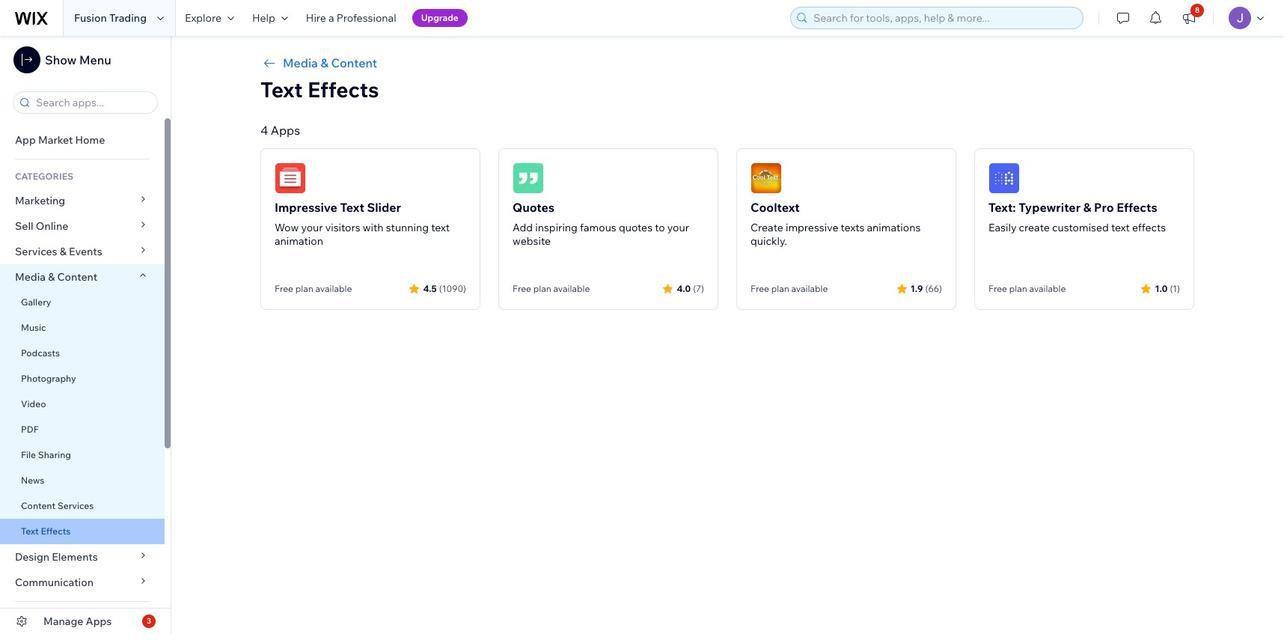 Task type: locate. For each thing, give the bounding box(es) containing it.
text inside impressive text slider wow your visitors with stunning text animation
[[431, 221, 450, 234]]

your down impressive at the left of page
[[301, 221, 323, 234]]

0 horizontal spatial media & content link
[[0, 264, 165, 290]]

elements
[[52, 550, 98, 564]]

text:
[[989, 200, 1017, 215]]

1 vertical spatial media & content
[[15, 270, 98, 284]]

0 horizontal spatial media
[[15, 270, 46, 284]]

free down website
[[513, 283, 532, 294]]

content up gallery link
[[57, 270, 98, 284]]

apps inside 'sidebar' element
[[86, 615, 112, 628]]

services down news link
[[57, 500, 94, 511]]

1 horizontal spatial text
[[261, 76, 303, 103]]

media & content down services & events
[[15, 270, 98, 284]]

effects inside 'sidebar' element
[[41, 526, 71, 537]]

media & content link
[[261, 54, 1195, 72], [0, 264, 165, 290]]

plan
[[296, 283, 314, 294], [534, 283, 552, 294], [772, 283, 790, 294], [1010, 283, 1028, 294]]

text inside impressive text slider wow your visitors with stunning text animation
[[340, 200, 365, 215]]

content down news
[[21, 500, 55, 511]]

services & events
[[15, 245, 102, 258]]

your inside quotes add inspiring famous quotes to your website
[[668, 221, 690, 234]]

available down animation
[[316, 283, 352, 294]]

1.0 (1)
[[1156, 283, 1181, 294]]

4 free plan available from the left
[[989, 283, 1067, 294]]

free
[[275, 283, 294, 294], [513, 283, 532, 294], [751, 283, 770, 294], [989, 283, 1008, 294]]

effects up effects at the top
[[1117, 200, 1158, 215]]

0 horizontal spatial media & content
[[15, 270, 98, 284]]

1.0
[[1156, 283, 1168, 294]]

& inside the text: typewriter & pro effects easily create customised text effects
[[1084, 200, 1092, 215]]

3 free from the left
[[751, 283, 770, 294]]

plan down animation
[[296, 283, 314, 294]]

apps right manage
[[86, 615, 112, 628]]

plan for add
[[534, 283, 552, 294]]

impressive
[[275, 200, 338, 215]]

media down hire
[[283, 55, 318, 70]]

1 horizontal spatial text effects
[[261, 76, 379, 103]]

customised
[[1053, 221, 1110, 234]]

1 free from the left
[[275, 283, 294, 294]]

free plan available for create
[[751, 283, 828, 294]]

to
[[655, 221, 665, 234]]

typewriter
[[1019, 200, 1081, 215]]

apps right '4'
[[271, 123, 300, 138]]

1 horizontal spatial media & content
[[283, 55, 377, 70]]

famous
[[580, 221, 617, 234]]

pdf link
[[0, 417, 165, 443]]

0 horizontal spatial text
[[21, 526, 39, 537]]

services
[[15, 245, 57, 258], [57, 500, 94, 511]]

sell online
[[15, 219, 68, 233]]

effects down content services
[[41, 526, 71, 537]]

market
[[38, 133, 73, 147]]

plan down website
[[534, 283, 552, 294]]

0 vertical spatial content
[[331, 55, 377, 70]]

4.0
[[677, 283, 691, 294]]

professional
[[337, 11, 397, 25]]

1 vertical spatial media & content link
[[0, 264, 165, 290]]

services down sell online
[[15, 245, 57, 258]]

plan down easily on the top of page
[[1010, 283, 1028, 294]]

3 plan from the left
[[772, 283, 790, 294]]

1 vertical spatial apps
[[86, 615, 112, 628]]

media up the gallery
[[15, 270, 46, 284]]

marketing link
[[0, 188, 165, 213]]

free for add
[[513, 283, 532, 294]]

apps for 4 apps
[[271, 123, 300, 138]]

menu
[[79, 52, 111, 67]]

your right to
[[668, 221, 690, 234]]

services & events link
[[0, 239, 165, 264]]

free plan available down quickly. in the right top of the page
[[751, 283, 828, 294]]

8
[[1196, 5, 1200, 15]]

1 free plan available from the left
[[275, 283, 352, 294]]

hire a professional link
[[297, 0, 406, 36]]

effects down 'hire a professional'
[[308, 76, 379, 103]]

2 horizontal spatial text
[[340, 200, 365, 215]]

design elements link
[[0, 544, 165, 570]]

available for texts
[[792, 283, 828, 294]]

app market home link
[[0, 127, 165, 153]]

create
[[751, 221, 784, 234]]

1 vertical spatial text effects
[[21, 526, 71, 537]]

free plan available for add
[[513, 283, 590, 294]]

cooltext create impressive texts animations quickly.
[[751, 200, 921, 248]]

available for famous
[[554, 283, 590, 294]]

show
[[45, 52, 77, 67]]

4.5 (1090)
[[423, 283, 466, 294]]

text for slider
[[431, 221, 450, 234]]

available down create
[[1030, 283, 1067, 294]]

quotes logo image
[[513, 162, 544, 194]]

free for typewriter
[[989, 283, 1008, 294]]

0 horizontal spatial text effects
[[21, 526, 71, 537]]

show menu button
[[13, 46, 111, 73]]

3 available from the left
[[792, 283, 828, 294]]

content
[[331, 55, 377, 70], [57, 270, 98, 284], [21, 500, 55, 511]]

3
[[147, 616, 151, 626]]

text down pro
[[1112, 221, 1131, 234]]

free plan available down website
[[513, 283, 590, 294]]

text
[[431, 221, 450, 234], [1112, 221, 1131, 234]]

1 horizontal spatial media
[[283, 55, 318, 70]]

impressive
[[786, 221, 839, 234]]

plan down quickly. in the right top of the page
[[772, 283, 790, 294]]

text right stunning
[[431, 221, 450, 234]]

free down animation
[[275, 283, 294, 294]]

1 vertical spatial effects
[[1117, 200, 1158, 215]]

available
[[316, 283, 352, 294], [554, 283, 590, 294], [792, 283, 828, 294], [1030, 283, 1067, 294]]

2 vertical spatial effects
[[41, 526, 71, 537]]

free plan available for text
[[275, 283, 352, 294]]

hire a professional
[[306, 11, 397, 25]]

1 available from the left
[[316, 283, 352, 294]]

& down services & events
[[48, 270, 55, 284]]

text effects up the design elements
[[21, 526, 71, 537]]

free for text
[[275, 283, 294, 294]]

1 your from the left
[[301, 221, 323, 234]]

available for wow
[[316, 283, 352, 294]]

0 vertical spatial media & content link
[[261, 54, 1195, 72]]

media & content
[[283, 55, 377, 70], [15, 270, 98, 284]]

your
[[301, 221, 323, 234], [668, 221, 690, 234]]

1 vertical spatial media
[[15, 270, 46, 284]]

0 vertical spatial apps
[[271, 123, 300, 138]]

1 text from the left
[[431, 221, 450, 234]]

1 plan from the left
[[296, 283, 314, 294]]

2 horizontal spatial effects
[[1117, 200, 1158, 215]]

free for create
[[751, 283, 770, 294]]

content down 'hire a professional'
[[331, 55, 377, 70]]

2 horizontal spatial content
[[331, 55, 377, 70]]

events
[[69, 245, 102, 258]]

text up "4 apps"
[[261, 76, 303, 103]]

2 plan from the left
[[534, 283, 552, 294]]

photography link
[[0, 366, 165, 392]]

text up visitors
[[340, 200, 365, 215]]

free plan available down create
[[989, 283, 1067, 294]]

online
[[36, 219, 68, 233]]

quotes add inspiring famous quotes to your website
[[513, 200, 690, 248]]

sell
[[15, 219, 33, 233]]

2 vertical spatial text
[[21, 526, 39, 537]]

2 free from the left
[[513, 283, 532, 294]]

text effects up "4 apps"
[[261, 76, 379, 103]]

plan for create
[[772, 283, 790, 294]]

& left pro
[[1084, 200, 1092, 215]]

text inside the text: typewriter & pro effects easily create customised text effects
[[1112, 221, 1131, 234]]

(1090)
[[439, 283, 466, 294]]

text effects
[[261, 76, 379, 103], [21, 526, 71, 537]]

1 vertical spatial content
[[57, 270, 98, 284]]

available down inspiring
[[554, 283, 590, 294]]

8 button
[[1173, 0, 1206, 36]]

explore
[[185, 11, 222, 25]]

0 horizontal spatial your
[[301, 221, 323, 234]]

2 your from the left
[[668, 221, 690, 234]]

0 vertical spatial text
[[261, 76, 303, 103]]

text for &
[[1112, 221, 1131, 234]]

text
[[261, 76, 303, 103], [340, 200, 365, 215], [21, 526, 39, 537]]

text: typewriter & pro effects logo image
[[989, 162, 1021, 194]]

free down easily on the top of page
[[989, 283, 1008, 294]]

2 available from the left
[[554, 283, 590, 294]]

news link
[[0, 468, 165, 493]]

apps
[[271, 123, 300, 138], [86, 615, 112, 628]]

2 free plan available from the left
[[513, 283, 590, 294]]

music
[[21, 322, 46, 333]]

music link
[[0, 315, 165, 341]]

4 available from the left
[[1030, 283, 1067, 294]]

0 horizontal spatial apps
[[86, 615, 112, 628]]

media & content down a
[[283, 55, 377, 70]]

4 plan from the left
[[1010, 283, 1028, 294]]

0 horizontal spatial effects
[[41, 526, 71, 537]]

text up 'design' at the left bottom
[[21, 526, 39, 537]]

easily
[[989, 221, 1017, 234]]

4 free from the left
[[989, 283, 1008, 294]]

text effects link
[[0, 519, 165, 544]]

hire
[[306, 11, 326, 25]]

cooltext logo image
[[751, 162, 782, 194]]

1 horizontal spatial text
[[1112, 221, 1131, 234]]

a
[[329, 11, 334, 25]]

3 free plan available from the left
[[751, 283, 828, 294]]

1 horizontal spatial your
[[668, 221, 690, 234]]

0 vertical spatial media
[[283, 55, 318, 70]]

design
[[15, 550, 49, 564]]

free plan available down animation
[[275, 283, 352, 294]]

& left events
[[60, 245, 67, 258]]

1 vertical spatial text
[[340, 200, 365, 215]]

2 text from the left
[[1112, 221, 1131, 234]]

0 horizontal spatial content
[[21, 500, 55, 511]]

0 vertical spatial effects
[[308, 76, 379, 103]]

available down impressive
[[792, 283, 828, 294]]

Search for tools, apps, help & more... field
[[809, 7, 1079, 28]]

1 horizontal spatial apps
[[271, 123, 300, 138]]

0 horizontal spatial text
[[431, 221, 450, 234]]

free down quickly. in the right top of the page
[[751, 283, 770, 294]]

photography
[[21, 373, 76, 384]]

animation
[[275, 234, 323, 248]]



Task type: describe. For each thing, give the bounding box(es) containing it.
website
[[513, 234, 551, 248]]

4
[[261, 123, 268, 138]]

plan for typewriter
[[1010, 283, 1028, 294]]

1 horizontal spatial media & content link
[[261, 54, 1195, 72]]

2 vertical spatial content
[[21, 500, 55, 511]]

1 horizontal spatial content
[[57, 270, 98, 284]]

app
[[15, 133, 36, 147]]

0 vertical spatial media & content
[[283, 55, 377, 70]]

create
[[1020, 221, 1050, 234]]

visitors
[[325, 221, 361, 234]]

animations
[[867, 221, 921, 234]]

text inside 'sidebar' element
[[21, 526, 39, 537]]

fusion trading
[[74, 11, 147, 25]]

cooltext
[[751, 200, 800, 215]]

help button
[[243, 0, 297, 36]]

apps for manage apps
[[86, 615, 112, 628]]

pdf
[[21, 424, 39, 435]]

effects
[[1133, 221, 1167, 234]]

app market home
[[15, 133, 105, 147]]

(1)
[[1171, 283, 1181, 294]]

sharing
[[38, 449, 71, 460]]

4.0 (7)
[[677, 283, 705, 294]]

sidebar element
[[0, 36, 171, 634]]

news
[[21, 475, 44, 486]]

text: typewriter & pro effects easily create customised text effects
[[989, 200, 1167, 234]]

wow
[[275, 221, 299, 234]]

& down hire
[[321, 55, 329, 70]]

trading
[[109, 11, 147, 25]]

pro
[[1095, 200, 1115, 215]]

texts
[[841, 221, 865, 234]]

slider
[[367, 200, 401, 215]]

categories
[[15, 171, 73, 182]]

impressive text slider wow your visitors with stunning text animation
[[275, 200, 450, 248]]

podcasts
[[21, 347, 60, 359]]

quotes
[[619, 221, 653, 234]]

sell online link
[[0, 213, 165, 239]]

video
[[21, 398, 46, 410]]

content services
[[21, 500, 94, 511]]

upgrade button
[[412, 9, 468, 27]]

home
[[75, 133, 105, 147]]

file
[[21, 449, 36, 460]]

podcasts link
[[0, 341, 165, 366]]

media inside 'sidebar' element
[[15, 270, 46, 284]]

(66)
[[926, 283, 943, 294]]

available for pro
[[1030, 283, 1067, 294]]

free plan available for typewriter
[[989, 283, 1067, 294]]

gallery
[[21, 297, 51, 308]]

impressive text slider logo image
[[275, 162, 306, 194]]

your inside impressive text slider wow your visitors with stunning text animation
[[301, 221, 323, 234]]

help
[[252, 11, 275, 25]]

4.5
[[423, 283, 437, 294]]

file sharing
[[21, 449, 71, 460]]

fusion
[[74, 11, 107, 25]]

effects inside the text: typewriter & pro effects easily create customised text effects
[[1117, 200, 1158, 215]]

gallery link
[[0, 290, 165, 315]]

1.9
[[911, 283, 924, 294]]

1 vertical spatial services
[[57, 500, 94, 511]]

1 horizontal spatial effects
[[308, 76, 379, 103]]

plan for text
[[296, 283, 314, 294]]

design elements
[[15, 550, 98, 564]]

communication
[[15, 576, 96, 589]]

inspiring
[[536, 221, 578, 234]]

quotes
[[513, 200, 555, 215]]

0 vertical spatial services
[[15, 245, 57, 258]]

marketing
[[15, 194, 65, 207]]

4 apps
[[261, 123, 300, 138]]

1.9 (66)
[[911, 283, 943, 294]]

upgrade
[[421, 12, 459, 23]]

manage
[[43, 615, 83, 628]]

add
[[513, 221, 533, 234]]

stunning
[[386, 221, 429, 234]]

0 vertical spatial text effects
[[261, 76, 379, 103]]

media & content inside 'sidebar' element
[[15, 270, 98, 284]]

content services link
[[0, 493, 165, 519]]

show menu
[[45, 52, 111, 67]]

manage apps
[[43, 615, 112, 628]]

text effects inside 'sidebar' element
[[21, 526, 71, 537]]

file sharing link
[[0, 443, 165, 468]]

Search apps... field
[[31, 92, 153, 113]]

quickly.
[[751, 234, 788, 248]]



Task type: vqa. For each thing, say whether or not it's contained in the screenshot.


